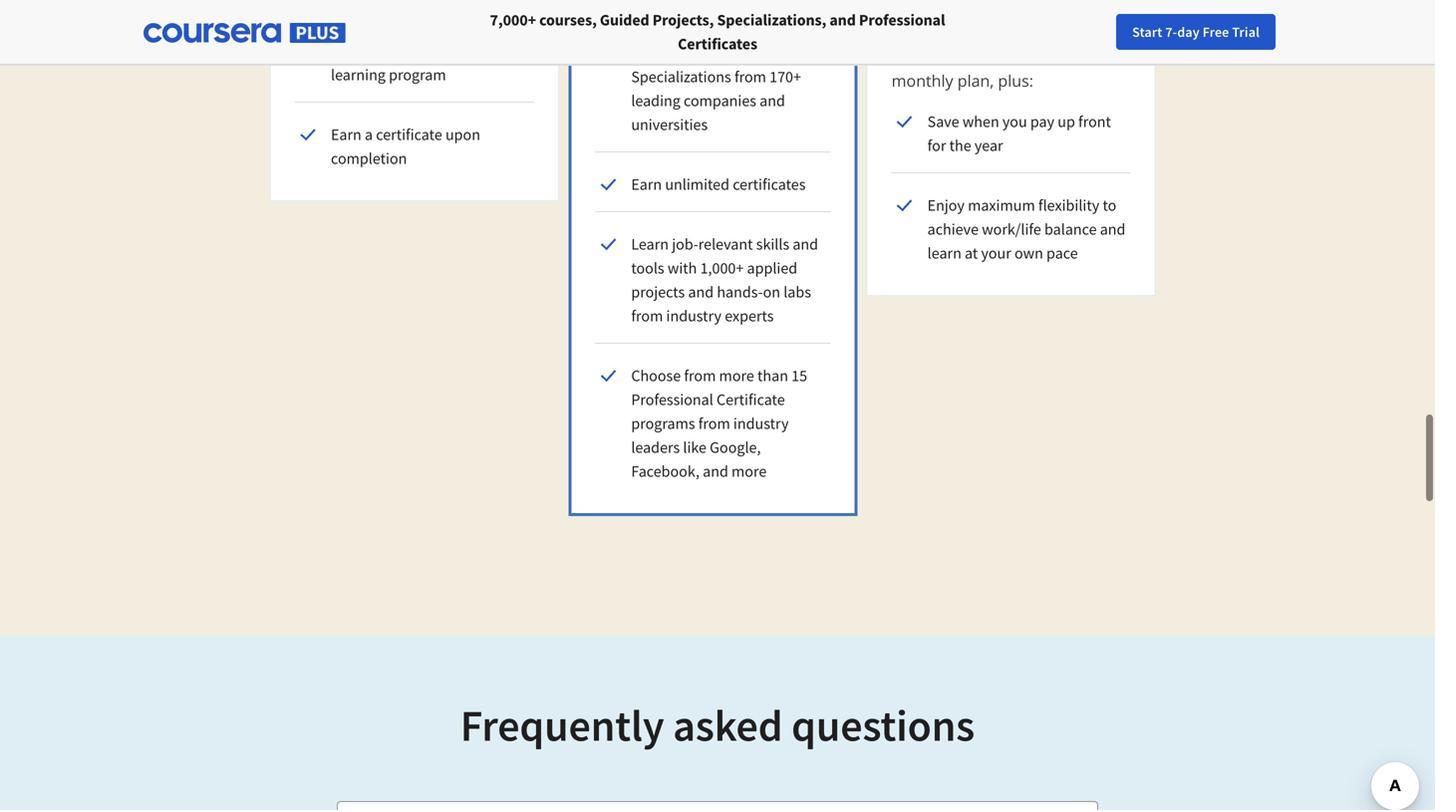 Task type: vqa. For each thing, say whether or not it's contained in the screenshot.
instructional inside Automatic translations are limited to instructional content only. Instructional services, support services, and content hosted outside of Coursera (such as external websites, plugins, and proctored exams) may only be available in their original language.
no



Task type: describe. For each thing, give the bounding box(es) containing it.
learning
[[331, 65, 386, 85]]

trial
[[1233, 23, 1260, 41]]

you
[[1003, 112, 1028, 132]]

than
[[758, 366, 789, 386]]

companies
[[684, 91, 757, 111]]

15
[[792, 366, 808, 386]]

find
[[1150, 23, 1175, 41]]

industry inside learn job-relevant skills and tools with 1,000+ applied projects and hands-on labs from industry experts
[[667, 306, 722, 326]]

enjoy
[[928, 195, 965, 215]]

save  when you pay up front for the year
[[928, 112, 1112, 156]]

earn unlimited certificates
[[631, 174, 806, 194]]

like
[[683, 438, 707, 458]]

save
[[928, 112, 960, 132]]

your inside "enjoy maximum flexibility to achieve work/life balance and learn at your own pace"
[[982, 243, 1012, 263]]

earn for earn a certificate upon completion
[[331, 125, 362, 145]]

access for access 7,000+ courses and specializations from 170+ leading companies and universities
[[631, 43, 675, 63]]

projects
[[631, 282, 685, 302]]

programs
[[631, 414, 695, 434]]

pace
[[1047, 243, 1078, 263]]

unlimited
[[665, 174, 730, 194]]

facebook,
[[631, 462, 700, 482]]

year
[[975, 136, 1004, 156]]

access 7,000+ courses and specializations from 170+ leading companies and universities
[[631, 43, 805, 135]]

certificates
[[678, 34, 758, 54]]

labs
[[784, 282, 811, 302]]

plus:
[[998, 70, 1034, 91]]

included
[[974, 42, 1038, 63]]

monthly
[[892, 70, 954, 91]]

relevant
[[699, 234, 753, 254]]

asked
[[673, 698, 783, 753]]

google,
[[710, 438, 761, 458]]

choose
[[631, 366, 681, 386]]

and right the skills
[[793, 234, 819, 254]]

professional inside choose from more than 15 professional certificate programs from industry leaders like google, facebook, and more
[[631, 390, 714, 410]]

your inside find your new career link
[[1178, 23, 1205, 41]]

completion
[[331, 149, 407, 168]]

coursera image
[[24, 16, 151, 48]]

plan,
[[958, 70, 994, 91]]

specializations
[[631, 67, 732, 87]]

from up like
[[699, 414, 731, 434]]

certificate
[[376, 125, 442, 145]]

work/life
[[982, 219, 1042, 239]]

tools
[[631, 258, 665, 278]]

0 vertical spatial more
[[719, 366, 755, 386]]

everything
[[892, 42, 970, 63]]

experts
[[725, 306, 774, 326]]

170+
[[770, 67, 802, 87]]

to
[[1103, 195, 1117, 215]]

and inside 7,000+ courses, guided projects, specializations, and professional certificates
[[830, 10, 856, 30]]

7,000+ inside access 7,000+ courses and specializations from 170+ leading companies and universities
[[678, 43, 722, 63]]

coursera plus image
[[144, 23, 346, 43]]

and down the 170+
[[760, 91, 786, 111]]

when
[[963, 112, 1000, 132]]

leading
[[631, 91, 681, 111]]

questions
[[792, 698, 975, 753]]

own
[[1015, 243, 1044, 263]]

day
[[1178, 23, 1200, 41]]

learn job-relevant skills and tools with 1,000+ applied projects and hands-on labs from industry experts
[[631, 234, 819, 326]]

and down with
[[688, 282, 714, 302]]

upon
[[446, 125, 481, 145]]

new
[[1208, 23, 1234, 41]]

flexibility
[[1039, 195, 1100, 215]]

all
[[378, 41, 394, 61]]

from inside access 7,000+ courses and specializations from 170+ leading companies and universities
[[735, 67, 767, 87]]

for
[[928, 136, 947, 156]]

earn for earn unlimited certificates
[[631, 174, 662, 194]]

at
[[965, 243, 978, 263]]

7,000+ courses, guided projects, specializations, and professional certificates
[[490, 10, 946, 54]]

everything included in the monthly plan, plus:
[[892, 42, 1085, 91]]

applied
[[747, 258, 798, 278]]

find your new career
[[1150, 23, 1275, 41]]



Task type: locate. For each thing, give the bounding box(es) containing it.
front
[[1079, 112, 1112, 132]]

access all courses within the learning program
[[331, 41, 519, 85]]

1 vertical spatial earn
[[631, 174, 662, 194]]

earn inside earn a certificate upon completion
[[331, 125, 362, 145]]

the
[[497, 41, 519, 61], [1060, 42, 1085, 63], [950, 136, 972, 156]]

in
[[1042, 42, 1056, 63]]

1 horizontal spatial access
[[631, 43, 675, 63]]

courses inside access all courses within the learning program
[[397, 41, 448, 61]]

earn a certificate upon completion
[[331, 125, 481, 168]]

1 horizontal spatial industry
[[734, 414, 789, 434]]

find your new career link
[[1140, 20, 1285, 45]]

from down projects
[[631, 306, 663, 326]]

1 horizontal spatial the
[[950, 136, 972, 156]]

the inside everything included in the monthly plan, plus:
[[1060, 42, 1085, 63]]

earn left a
[[331, 125, 362, 145]]

and down to
[[1100, 219, 1126, 239]]

balance
[[1045, 219, 1097, 239]]

1 vertical spatial industry
[[734, 414, 789, 434]]

courses up the program
[[397, 41, 448, 61]]

1 horizontal spatial professional
[[859, 10, 946, 30]]

courses,
[[539, 10, 597, 30]]

0 horizontal spatial your
[[982, 243, 1012, 263]]

universities
[[631, 115, 708, 135]]

skills
[[756, 234, 790, 254]]

professional
[[859, 10, 946, 30], [631, 390, 714, 410]]

and down google,
[[703, 462, 729, 482]]

with
[[668, 258, 697, 278]]

0 horizontal spatial the
[[497, 41, 519, 61]]

achieve
[[928, 219, 979, 239]]

frequently asked questions
[[460, 698, 975, 753]]

the right within
[[497, 41, 519, 61]]

7,000+
[[490, 10, 536, 30], [678, 43, 722, 63]]

professional up everything
[[859, 10, 946, 30]]

free
[[1203, 23, 1230, 41]]

earn
[[331, 125, 362, 145], [631, 174, 662, 194]]

industry down projects
[[667, 306, 722, 326]]

1 horizontal spatial earn
[[631, 174, 662, 194]]

and
[[830, 10, 856, 30], [779, 43, 805, 63], [760, 91, 786, 111], [1100, 219, 1126, 239], [793, 234, 819, 254], [688, 282, 714, 302], [703, 462, 729, 482]]

access up specializations
[[631, 43, 675, 63]]

from
[[735, 67, 767, 87], [631, 306, 663, 326], [684, 366, 716, 386], [699, 414, 731, 434]]

access up 'learning'
[[331, 41, 375, 61]]

1 vertical spatial more
[[732, 462, 767, 482]]

enjoy maximum flexibility to achieve work/life balance and learn at your own pace
[[928, 195, 1126, 263]]

more up certificate
[[719, 366, 755, 386]]

up
[[1058, 112, 1076, 132]]

guided
[[600, 10, 650, 30]]

access inside access 7,000+ courses and specializations from 170+ leading companies and universities
[[631, 43, 675, 63]]

and inside choose from more than 15 professional certificate programs from industry leaders like google, facebook, and more
[[703, 462, 729, 482]]

courses for program
[[397, 41, 448, 61]]

1 horizontal spatial 7,000+
[[678, 43, 722, 63]]

0 horizontal spatial earn
[[331, 125, 362, 145]]

7,000+ up specializations
[[678, 43, 722, 63]]

0 horizontal spatial access
[[331, 41, 375, 61]]

professional up programs
[[631, 390, 714, 410]]

7,000+ inside 7,000+ courses, guided projects, specializations, and professional certificates
[[490, 10, 536, 30]]

courses inside access 7,000+ courses and specializations from 170+ leading companies and universities
[[725, 43, 776, 63]]

hands-
[[717, 282, 763, 302]]

start 7-day free trial
[[1133, 23, 1260, 41]]

from right 'choose'
[[684, 366, 716, 386]]

learn
[[928, 243, 962, 263]]

your
[[1178, 23, 1205, 41], [982, 243, 1012, 263]]

earn left unlimited
[[631, 174, 662, 194]]

choose from more than 15 professional certificate programs from industry leaders like google, facebook, and more
[[631, 366, 808, 482]]

on
[[763, 282, 781, 302]]

more down google,
[[732, 462, 767, 482]]

learn
[[631, 234, 669, 254]]

1 vertical spatial professional
[[631, 390, 714, 410]]

from left the 170+
[[735, 67, 767, 87]]

1,000+
[[700, 258, 744, 278]]

the inside save  when you pay up front for the year
[[950, 136, 972, 156]]

leaders
[[631, 438, 680, 458]]

the right in
[[1060, 42, 1085, 63]]

access inside access all courses within the learning program
[[331, 41, 375, 61]]

1 vertical spatial 7,000+
[[678, 43, 722, 63]]

the inside access all courses within the learning program
[[497, 41, 519, 61]]

0 vertical spatial 7,000+
[[490, 10, 536, 30]]

0 horizontal spatial industry
[[667, 306, 722, 326]]

pay
[[1031, 112, 1055, 132]]

and up the 170+
[[779, 43, 805, 63]]

industry down certificate
[[734, 414, 789, 434]]

0 horizontal spatial 7,000+
[[490, 10, 536, 30]]

job-
[[672, 234, 699, 254]]

certificates
[[733, 174, 806, 194]]

your right 7-
[[1178, 23, 1205, 41]]

and inside "enjoy maximum flexibility to achieve work/life balance and learn at your own pace"
[[1100, 219, 1126, 239]]

maximum
[[968, 195, 1036, 215]]

frequently
[[460, 698, 665, 753]]

more
[[719, 366, 755, 386], [732, 462, 767, 482]]

specializations,
[[717, 10, 827, 30]]

the right for
[[950, 136, 972, 156]]

0 horizontal spatial professional
[[631, 390, 714, 410]]

program
[[389, 65, 446, 85]]

1 vertical spatial your
[[982, 243, 1012, 263]]

projects,
[[653, 10, 714, 30]]

1 horizontal spatial courses
[[725, 43, 776, 63]]

a
[[365, 125, 373, 145]]

0 vertical spatial professional
[[859, 10, 946, 30]]

2 horizontal spatial the
[[1060, 42, 1085, 63]]

0 vertical spatial your
[[1178, 23, 1205, 41]]

access for access all courses within the learning program
[[331, 41, 375, 61]]

0 horizontal spatial courses
[[397, 41, 448, 61]]

and right the specializations,
[[830, 10, 856, 30]]

career
[[1236, 23, 1275, 41]]

your right "at"
[[982, 243, 1012, 263]]

professional inside 7,000+ courses, guided projects, specializations, and professional certificates
[[859, 10, 946, 30]]

start
[[1133, 23, 1163, 41]]

courses
[[397, 41, 448, 61], [725, 43, 776, 63]]

industry
[[667, 306, 722, 326], [734, 414, 789, 434]]

7-
[[1166, 23, 1178, 41]]

access
[[331, 41, 375, 61], [631, 43, 675, 63]]

0 vertical spatial earn
[[331, 125, 362, 145]]

within
[[452, 41, 494, 61]]

from inside learn job-relevant skills and tools with 1,000+ applied projects and hands-on labs from industry experts
[[631, 306, 663, 326]]

industry inside choose from more than 15 professional certificate programs from industry leaders like google, facebook, and more
[[734, 414, 789, 434]]

certificate
[[717, 390, 785, 410]]

start 7-day free trial button
[[1117, 14, 1276, 50]]

courses down the specializations,
[[725, 43, 776, 63]]

7,000+ up within
[[490, 10, 536, 30]]

0 vertical spatial industry
[[667, 306, 722, 326]]

1 horizontal spatial your
[[1178, 23, 1205, 41]]

None search field
[[274, 12, 613, 52]]

courses for 170+
[[725, 43, 776, 63]]



